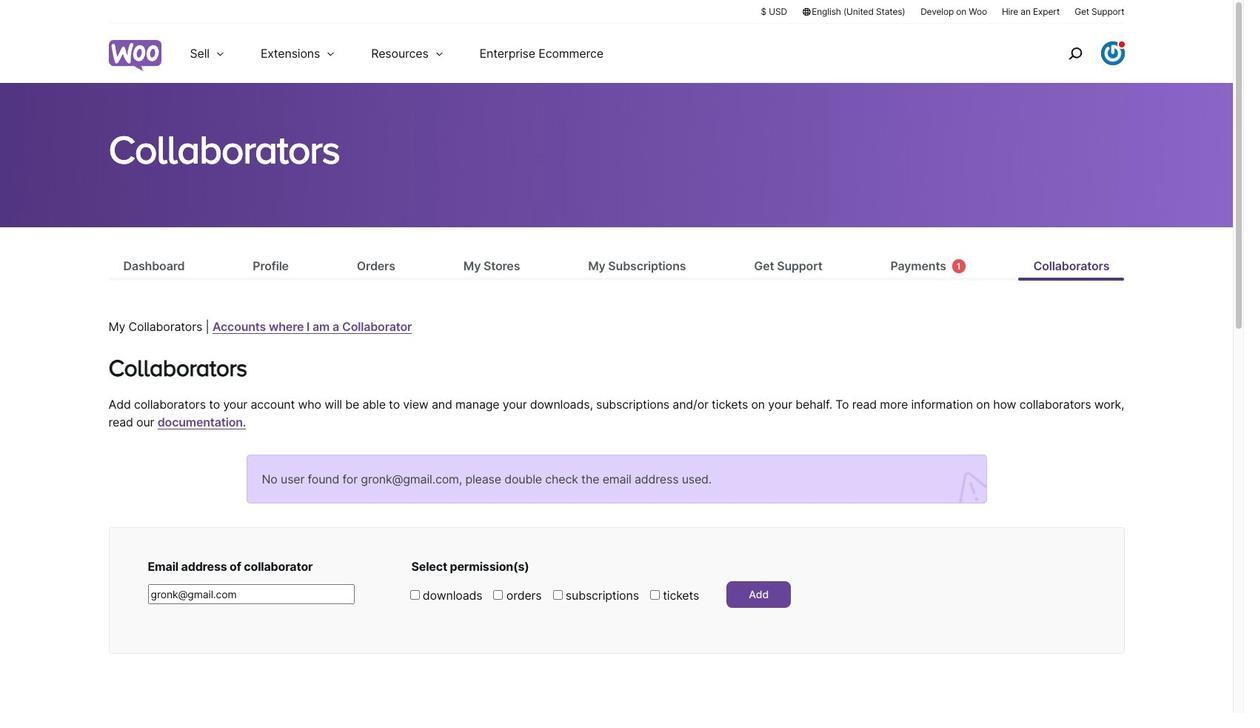 Task type: describe. For each thing, give the bounding box(es) containing it.
open account menu image
[[1101, 41, 1125, 65]]

search image
[[1063, 41, 1087, 65]]



Task type: locate. For each thing, give the bounding box(es) containing it.
None checkbox
[[410, 590, 420, 600], [494, 590, 503, 600], [410, 590, 420, 600], [494, 590, 503, 600]]

service navigation menu element
[[1037, 29, 1125, 77]]

None checkbox
[[553, 590, 563, 600], [650, 590, 660, 600], [553, 590, 563, 600], [650, 590, 660, 600]]



